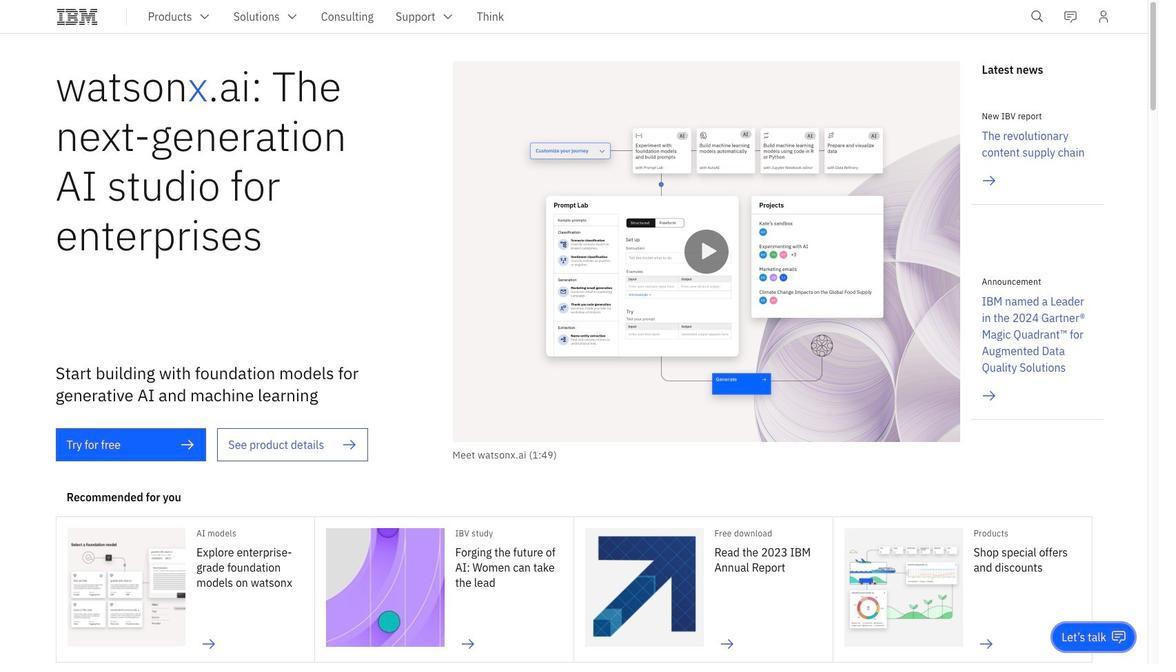 Task type: describe. For each thing, give the bounding box(es) containing it.
let's talk element
[[1062, 630, 1107, 645]]



